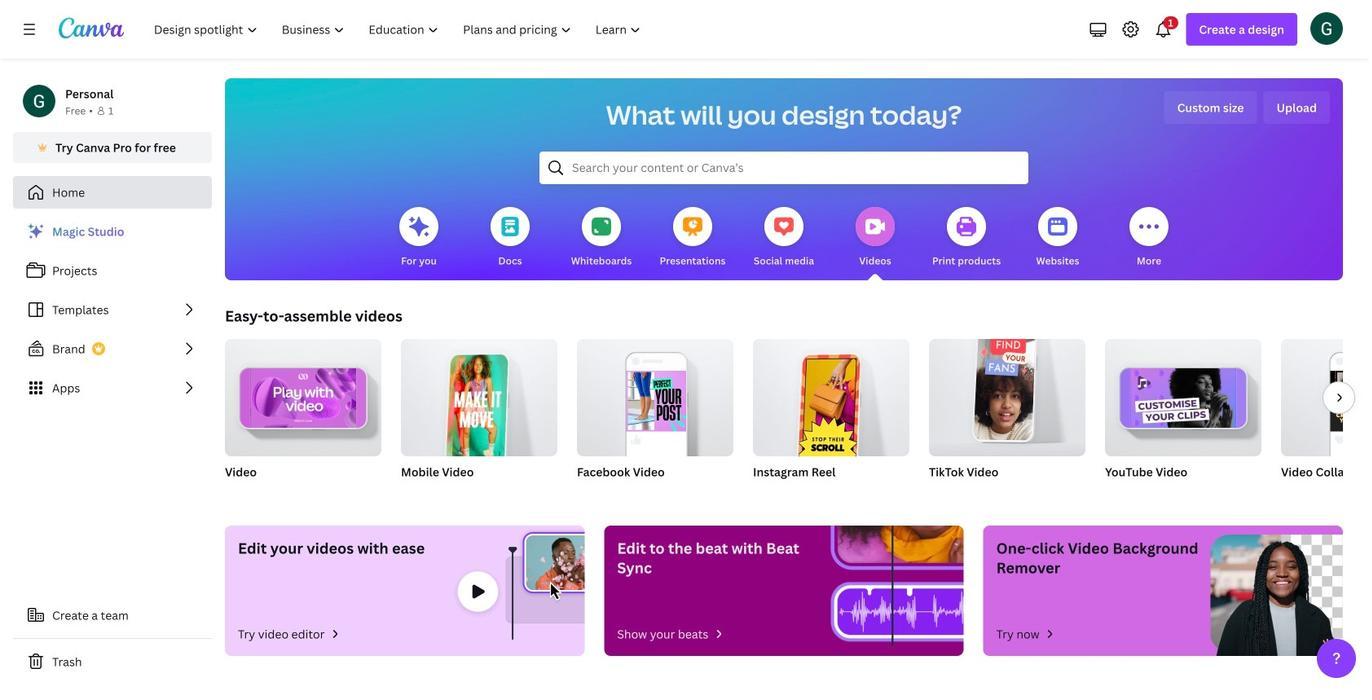 Task type: describe. For each thing, give the bounding box(es) containing it.
Search search field
[[572, 152, 996, 183]]

greg robinson image
[[1311, 12, 1344, 45]]

top level navigation element
[[144, 13, 655, 46]]



Task type: vqa. For each thing, say whether or not it's contained in the screenshot.
group
yes



Task type: locate. For each thing, give the bounding box(es) containing it.
group
[[930, 329, 1086, 501], [930, 329, 1086, 457], [225, 333, 382, 501], [225, 333, 382, 457], [401, 333, 558, 501], [401, 333, 558, 466], [1106, 333, 1262, 501], [1106, 333, 1262, 457], [577, 339, 734, 501], [753, 339, 910, 501], [1282, 339, 1370, 501], [1282, 339, 1370, 457]]

list
[[13, 215, 212, 404]]

None search field
[[540, 152, 1029, 184]]



